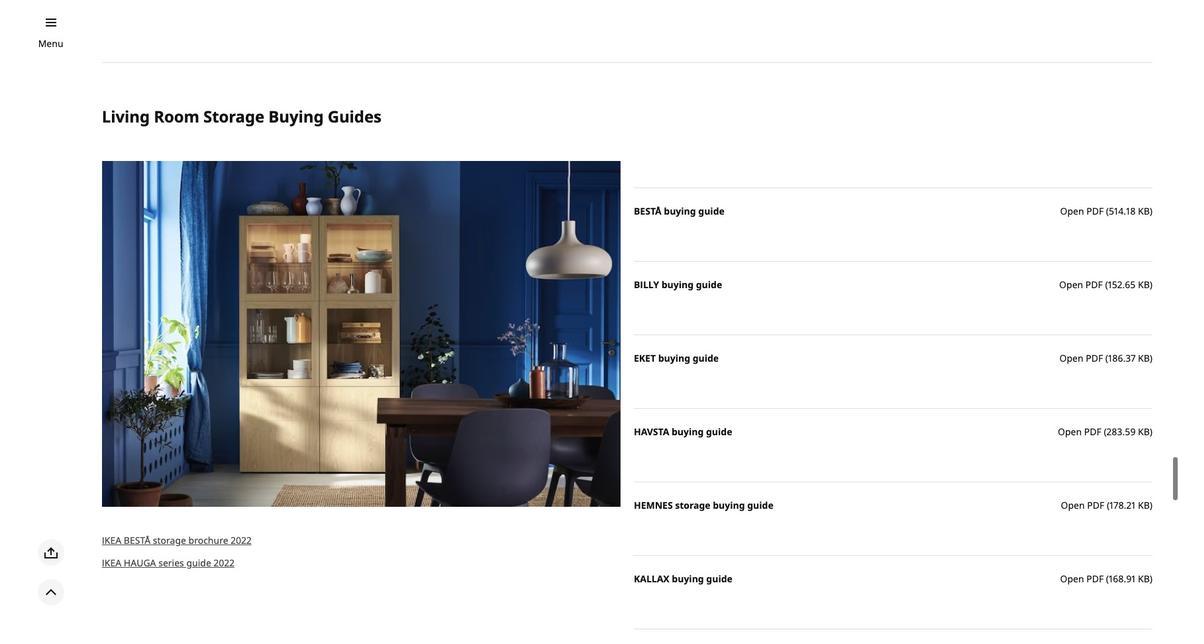 Task type: locate. For each thing, give the bounding box(es) containing it.
open left 178.21
[[1062, 499, 1086, 512]]

open pdf ( 152.65 kb )
[[1060, 279, 1153, 291]]

buying
[[664, 205, 696, 218], [662, 279, 694, 291], [659, 352, 691, 365], [672, 426, 704, 438], [713, 499, 745, 512], [672, 573, 704, 586]]

havsta
[[634, 426, 670, 438]]

buying for eket
[[659, 352, 691, 365]]

guides
[[328, 105, 382, 127]]

pdf left 186.37
[[1087, 352, 1104, 365]]

kb right 514.18
[[1139, 205, 1151, 218]]

pdf for 283.59
[[1085, 426, 1102, 438]]

( for 514.18 kb
[[1107, 205, 1110, 218]]

6 ) from the top
[[1151, 573, 1153, 586]]

2022 down brochure
[[214, 557, 235, 569]]

0 vertical spatial ikea
[[102, 534, 121, 547]]

open left the "168.91"
[[1061, 573, 1085, 586]]

)
[[1151, 205, 1153, 218], [1151, 279, 1153, 291], [1151, 352, 1153, 365], [1151, 426, 1153, 438], [1151, 499, 1153, 512], [1151, 573, 1153, 586]]

) for 178.21 kb
[[1151, 499, 1153, 512]]

283.59
[[1107, 426, 1136, 438]]

open pdf ( 283.59 kb )
[[1059, 426, 1153, 438]]

ikea bestå storage brochure 2022
[[102, 534, 252, 547]]

guide for bestå buying guide
[[699, 205, 725, 218]]

kb right 283.59 at right
[[1139, 426, 1151, 438]]

ikea hauga series guide 2022
[[102, 557, 235, 569]]

pdf
[[1087, 205, 1104, 218], [1086, 279, 1104, 291], [1087, 352, 1104, 365], [1085, 426, 1102, 438], [1088, 499, 1105, 512], [1087, 573, 1104, 586]]

6 kb from the top
[[1139, 573, 1151, 586]]

open left 514.18
[[1061, 205, 1085, 218]]

ikea for ikea bestå storage brochure 2022
[[102, 534, 121, 547]]

bestå
[[634, 205, 662, 218], [124, 534, 151, 547]]

kb
[[1139, 205, 1151, 218], [1139, 279, 1151, 291], [1139, 352, 1151, 365], [1139, 426, 1151, 438], [1139, 499, 1151, 512], [1139, 573, 1151, 586]]

0 vertical spatial storage
[[676, 499, 711, 512]]

3 ) from the top
[[1151, 352, 1153, 365]]

guide
[[699, 205, 725, 218], [697, 279, 723, 291], [693, 352, 719, 365], [707, 426, 733, 438], [748, 499, 774, 512], [187, 557, 211, 569], [707, 573, 733, 586]]

pdf for 186.37
[[1087, 352, 1104, 365]]

( for 152.65 kb
[[1106, 279, 1109, 291]]

open for open pdf ( 168.91 kb )
[[1061, 573, 1085, 586]]

open pdf ( 514.18 kb )
[[1061, 205, 1153, 218]]

0 horizontal spatial storage
[[153, 534, 186, 547]]

1 ) from the top
[[1151, 205, 1153, 218]]

pdf left 283.59 at right
[[1085, 426, 1102, 438]]

open left 186.37
[[1060, 352, 1084, 365]]

buying for billy
[[662, 279, 694, 291]]

pdf for 168.91
[[1087, 573, 1104, 586]]

open left 152.65
[[1060, 279, 1084, 291]]

3 kb from the top
[[1139, 352, 1151, 365]]

0 vertical spatial bestå
[[634, 205, 662, 218]]

pdf left 152.65
[[1086, 279, 1104, 291]]

pdf for 152.65
[[1086, 279, 1104, 291]]

pdf for 178.21
[[1088, 499, 1105, 512]]

kb for 283.59 kb
[[1139, 426, 1151, 438]]

1 vertical spatial storage
[[153, 534, 186, 547]]

menu
[[38, 37, 63, 50]]

1 vertical spatial 2022
[[214, 557, 235, 569]]

ikea for ikea hauga series guide 2022
[[102, 557, 121, 569]]

open pdf ( 178.21 kb )
[[1062, 499, 1153, 512]]

2022
[[231, 534, 252, 547], [214, 557, 235, 569]]

5 ) from the top
[[1151, 499, 1153, 512]]

storage right "hemnes"
[[676, 499, 711, 512]]

buying for kallax
[[672, 573, 704, 586]]

2022 for ikea bestå storage brochure 2022
[[231, 534, 252, 547]]

2 ) from the top
[[1151, 279, 1153, 291]]

open left 283.59 at right
[[1059, 426, 1083, 438]]

) right the "168.91"
[[1151, 573, 1153, 586]]

152.65
[[1109, 279, 1136, 291]]

2 ikea from the top
[[102, 557, 121, 569]]

open
[[1061, 205, 1085, 218], [1060, 279, 1084, 291], [1060, 352, 1084, 365], [1059, 426, 1083, 438], [1062, 499, 1086, 512], [1061, 573, 1085, 586]]

kb right 152.65
[[1139, 279, 1151, 291]]

open for open pdf ( 152.65 kb )
[[1060, 279, 1084, 291]]

) for 168.91 kb
[[1151, 573, 1153, 586]]

2022 right brochure
[[231, 534, 252, 547]]

hemnes
[[634, 499, 673, 512]]

kb right the "168.91"
[[1139, 573, 1151, 586]]

4 kb from the top
[[1139, 426, 1151, 438]]

(
[[1107, 205, 1110, 218], [1106, 279, 1109, 291], [1106, 352, 1109, 365], [1105, 426, 1107, 438], [1108, 499, 1110, 512], [1107, 573, 1110, 586]]

series
[[159, 557, 184, 569]]

open for open pdf ( 283.59 kb )
[[1059, 426, 1083, 438]]

) right 178.21
[[1151, 499, 1153, 512]]

1 horizontal spatial bestå
[[634, 205, 662, 218]]

ikea up 'ikea hauga series guide 2022' link
[[102, 534, 121, 547]]

kb right 186.37
[[1139, 352, 1151, 365]]

0 vertical spatial 2022
[[231, 534, 252, 547]]

pdf left 178.21
[[1088, 499, 1105, 512]]

0 horizontal spatial bestå
[[124, 534, 151, 547]]

kb for 178.21 kb
[[1139, 499, 1151, 512]]

168.91
[[1110, 573, 1136, 586]]

guide for havsta buying guide
[[707, 426, 733, 438]]

) right 514.18
[[1151, 205, 1153, 218]]

open pdf ( 168.91 kb )
[[1061, 573, 1153, 586]]

storage
[[676, 499, 711, 512], [153, 534, 186, 547]]

( for 283.59 kb
[[1105, 426, 1107, 438]]

buying
[[269, 105, 324, 127]]

) right 186.37
[[1151, 352, 1153, 365]]

1 ikea from the top
[[102, 534, 121, 547]]

kb right 178.21
[[1139, 499, 1151, 512]]

eket buying guide
[[634, 352, 719, 365]]

) right 152.65
[[1151, 279, 1153, 291]]

living room storage buying guides
[[102, 105, 382, 127]]

) right 283.59 at right
[[1151, 426, 1153, 438]]

storage up ikea hauga series guide 2022
[[153, 534, 186, 547]]

1 kb from the top
[[1139, 205, 1151, 218]]

5 kb from the top
[[1139, 499, 1151, 512]]

open for open pdf ( 178.21 kb )
[[1062, 499, 1086, 512]]

2 kb from the top
[[1139, 279, 1151, 291]]

4 ) from the top
[[1151, 426, 1153, 438]]

1 vertical spatial ikea
[[102, 557, 121, 569]]

pdf left 514.18
[[1087, 205, 1104, 218]]

menu button
[[38, 36, 63, 51]]

1 horizontal spatial storage
[[676, 499, 711, 512]]

186.37
[[1109, 352, 1136, 365]]

open for open pdf ( 186.37 kb )
[[1060, 352, 1084, 365]]

pdf left the "168.91"
[[1087, 573, 1104, 586]]

1 vertical spatial bestå
[[124, 534, 151, 547]]

514.18
[[1110, 205, 1136, 218]]

ikea left hauga
[[102, 557, 121, 569]]

ikea
[[102, 534, 121, 547], [102, 557, 121, 569]]



Task type: describe. For each thing, give the bounding box(es) containing it.
guide for billy buying guide
[[697, 279, 723, 291]]

brochure
[[189, 534, 228, 547]]

2022 for ikea hauga series guide 2022
[[214, 557, 235, 569]]

( for 168.91 kb
[[1107, 573, 1110, 586]]

178.21
[[1110, 499, 1136, 512]]

living
[[102, 105, 150, 127]]

kb for 186.37 kb
[[1139, 352, 1151, 365]]

billy
[[634, 279, 660, 291]]

open pdf ( 186.37 kb )
[[1060, 352, 1153, 365]]

kb for 514.18 kb
[[1139, 205, 1151, 218]]

room
[[154, 105, 199, 127]]

) for 186.37 kb
[[1151, 352, 1153, 365]]

hemnes storage buying guide
[[634, 499, 774, 512]]

havsta buying guide
[[634, 426, 733, 438]]

billy buying guide
[[634, 279, 723, 291]]

buying for havsta
[[672, 426, 704, 438]]

) for 152.65 kb
[[1151, 279, 1153, 291]]

eket
[[634, 352, 656, 365]]

open for open pdf ( 514.18 kb )
[[1061, 205, 1085, 218]]

storage
[[204, 105, 265, 127]]

) for 514.18 kb
[[1151, 205, 1153, 218]]

ikea bestå storage brochure 2022 link
[[102, 534, 252, 547]]

bestå buying guide
[[634, 205, 725, 218]]

( for 178.21 kb
[[1108, 499, 1110, 512]]

kallax buying guide
[[634, 573, 733, 586]]

ikea hauga series guide 2022 link
[[102, 557, 235, 569]]

( for 186.37 kb
[[1106, 352, 1109, 365]]

) for 283.59 kb
[[1151, 426, 1153, 438]]

kallax
[[634, 573, 670, 586]]

kb for 168.91 kb
[[1139, 573, 1151, 586]]

buying for bestå
[[664, 205, 696, 218]]

hauga
[[124, 557, 156, 569]]

pdf for 514.18
[[1087, 205, 1104, 218]]

kb for 152.65 kb
[[1139, 279, 1151, 291]]

guide for kallax buying guide
[[707, 573, 733, 586]]

a blue dining room with a natural wood storage cabinet with plates, cups, and bowls inside image
[[102, 161, 621, 507]]

guide for eket buying guide
[[693, 352, 719, 365]]



Task type: vqa. For each thing, say whether or not it's contained in the screenshot.
(
yes



